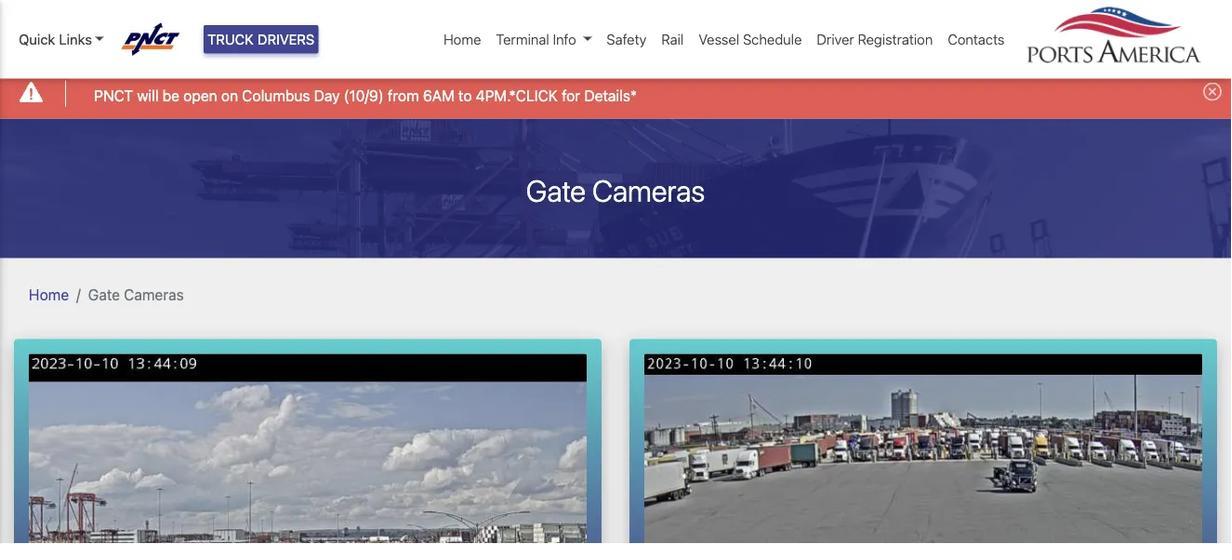 Task type: vqa. For each thing, say whether or not it's contained in the screenshot.
Links
yes



Task type: locate. For each thing, give the bounding box(es) containing it.
1 vertical spatial home
[[29, 286, 69, 303]]

1 vertical spatial gate cameras
[[88, 286, 184, 303]]

0 vertical spatial home link
[[436, 21, 489, 57]]

terminal info link
[[489, 21, 599, 57]]

1 vertical spatial cameras
[[124, 286, 184, 303]]

terminal info
[[496, 31, 576, 47]]

will
[[137, 87, 159, 104]]

vessel schedule link
[[691, 21, 810, 57]]

open
[[183, 87, 217, 104]]

0 horizontal spatial home
[[29, 286, 69, 303]]

columbus
[[242, 87, 310, 104]]

driver registration link
[[810, 21, 941, 57]]

1 horizontal spatial home
[[444, 31, 481, 47]]

1 horizontal spatial gate
[[526, 173, 586, 208]]

safety
[[607, 31, 647, 47]]

drivers
[[257, 31, 315, 47]]

0 horizontal spatial cameras
[[124, 286, 184, 303]]

safety link
[[599, 21, 654, 57]]

pnct will be open on columbus day (10/9) from 6am to 4pm.*click for details* alert
[[0, 68, 1232, 119]]

vessel
[[699, 31, 740, 47]]

gate
[[526, 173, 586, 208], [88, 286, 120, 303]]

cameras
[[593, 173, 705, 208], [124, 286, 184, 303]]

gate cameras
[[526, 173, 705, 208], [88, 286, 184, 303]]

0 vertical spatial gate cameras
[[526, 173, 705, 208]]

6am
[[423, 87, 455, 104]]

1 vertical spatial gate
[[88, 286, 120, 303]]

0 vertical spatial cameras
[[593, 173, 705, 208]]

truck drivers
[[207, 31, 315, 47]]

pnct
[[94, 87, 133, 104]]

details*
[[584, 87, 637, 104]]

0 horizontal spatial home link
[[29, 286, 69, 303]]

home
[[444, 31, 481, 47], [29, 286, 69, 303]]

quick
[[19, 31, 55, 47]]

vessel schedule
[[699, 31, 802, 47]]

truck
[[207, 31, 254, 47]]

1 vertical spatial home link
[[29, 286, 69, 303]]

1 horizontal spatial gate cameras
[[526, 173, 705, 208]]

home link
[[436, 21, 489, 57], [29, 286, 69, 303]]



Task type: describe. For each thing, give the bounding box(es) containing it.
contacts
[[948, 31, 1005, 47]]

driver registration
[[817, 31, 933, 47]]

to
[[459, 87, 472, 104]]

driver
[[817, 31, 855, 47]]

terminal
[[496, 31, 549, 47]]

4pm.*click
[[476, 87, 558, 104]]

contacts link
[[941, 21, 1012, 57]]

registration
[[858, 31, 933, 47]]

info
[[553, 31, 576, 47]]

be
[[163, 87, 180, 104]]

on
[[221, 87, 238, 104]]

day
[[314, 87, 340, 104]]

for
[[562, 87, 581, 104]]

1 horizontal spatial home link
[[436, 21, 489, 57]]

0 vertical spatial home
[[444, 31, 481, 47]]

from
[[388, 87, 419, 104]]

quick links
[[19, 31, 92, 47]]

quick links link
[[19, 29, 104, 50]]

links
[[59, 31, 92, 47]]

pnct will be open on columbus day (10/9) from 6am to 4pm.*click for details* link
[[94, 84, 637, 107]]

rail
[[662, 31, 684, 47]]

0 horizontal spatial gate cameras
[[88, 286, 184, 303]]

rail link
[[654, 21, 691, 57]]

truck drivers link
[[204, 25, 318, 53]]

1 horizontal spatial cameras
[[593, 173, 705, 208]]

pnct will be open on columbus day (10/9) from 6am to 4pm.*click for details*
[[94, 87, 637, 104]]

0 horizontal spatial gate
[[88, 286, 120, 303]]

0 vertical spatial gate
[[526, 173, 586, 208]]

(10/9)
[[344, 87, 384, 104]]

schedule
[[743, 31, 802, 47]]

close image
[[1204, 82, 1222, 101]]



